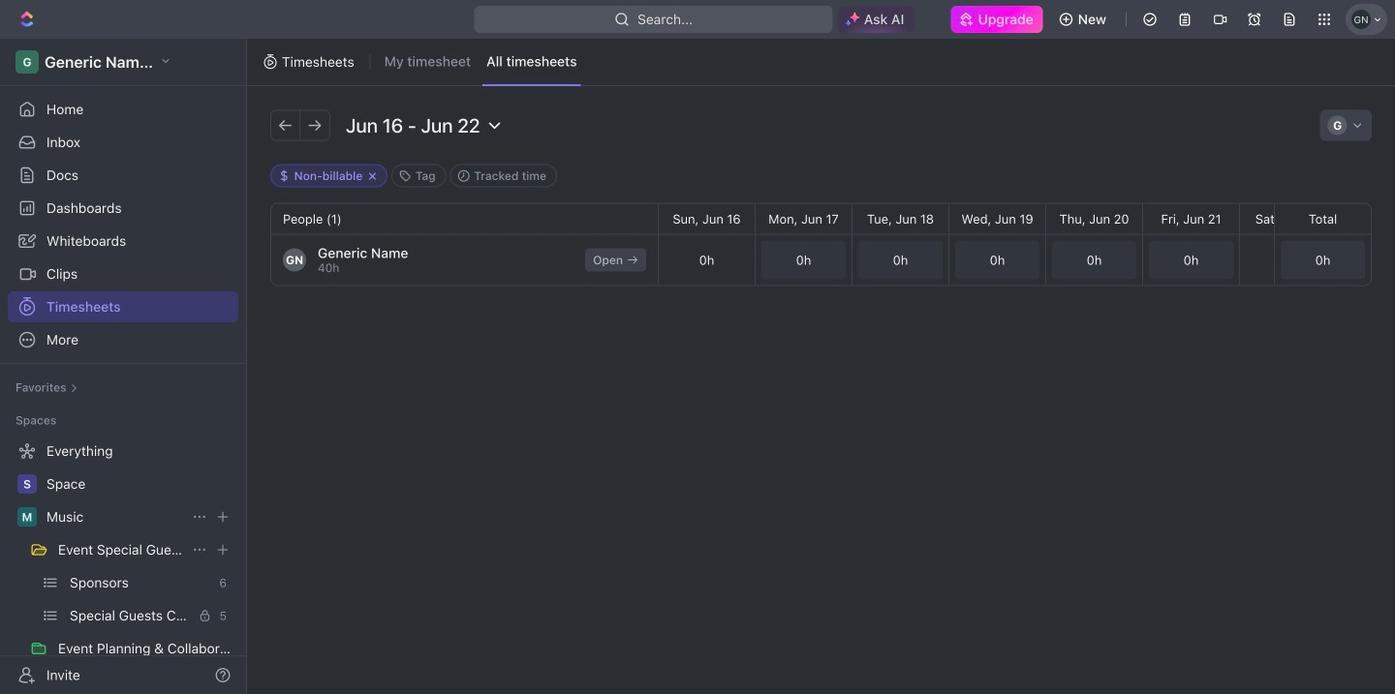 Task type: vqa. For each thing, say whether or not it's contained in the screenshot.
Sidebar navigation
yes



Task type: describe. For each thing, give the bounding box(es) containing it.
0 horizontal spatial generic name, , element
[[283, 249, 306, 272]]

1 horizontal spatial generic name, , element
[[1328, 116, 1347, 135]]

sidebar navigation
[[0, 39, 251, 695]]



Task type: locate. For each thing, give the bounding box(es) containing it.
music, , element
[[17, 508, 37, 527]]

generic name's workspace, , element
[[16, 50, 39, 74]]

0 vertical spatial generic name, , element
[[1328, 116, 1347, 135]]

tree inside "sidebar" navigation
[[8, 436, 238, 695]]

1 vertical spatial generic name, , element
[[283, 249, 306, 272]]

tree
[[8, 436, 238, 695]]

tab list
[[380, 39, 581, 86]]

space, , element
[[17, 475, 37, 494]]

generic name, , element
[[1328, 116, 1347, 135], [283, 249, 306, 272]]



